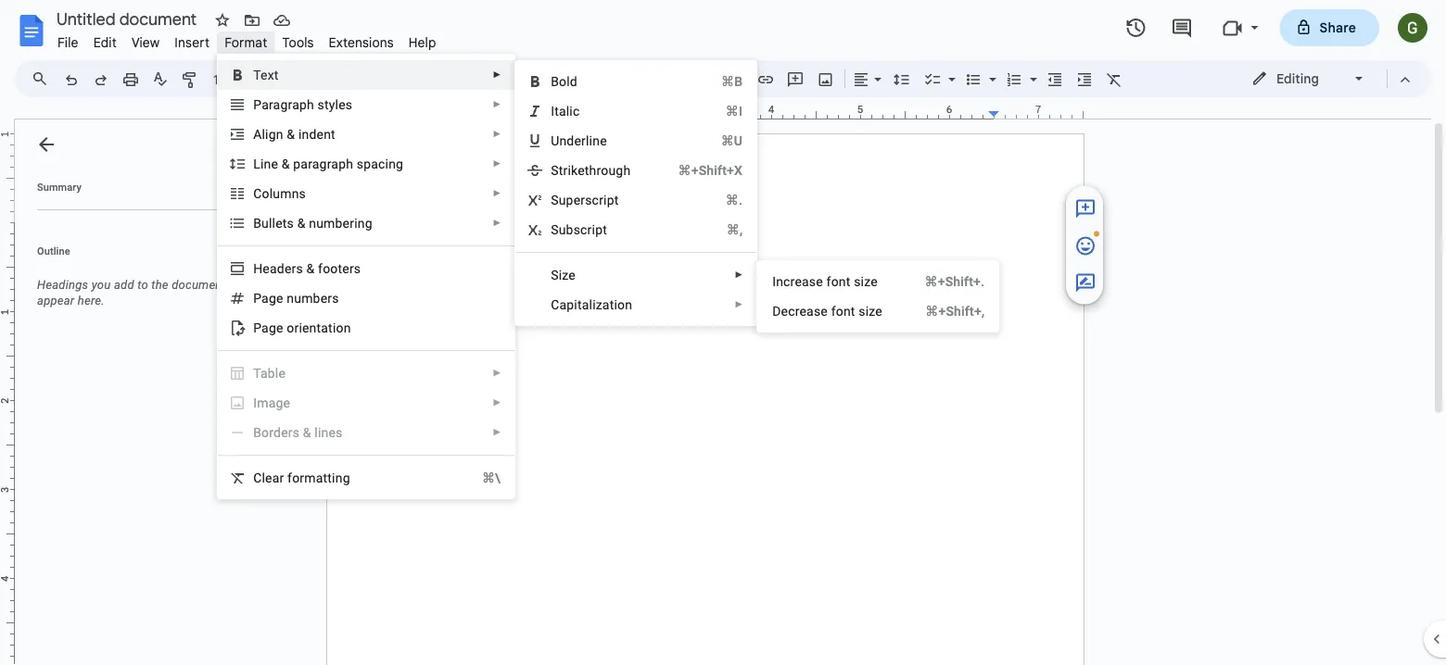 Task type: describe. For each thing, give the bounding box(es) containing it.
menu item inside menu
[[229, 394, 502, 413]]

s
[[551, 192, 559, 208]]

formatting
[[288, 471, 350, 486]]

page n u mbers
[[253, 291, 339, 306]]

file
[[58, 34, 79, 51]]

lear
[[262, 471, 284, 486]]

⌘backslash element
[[460, 469, 501, 488]]

mode and view toolbar
[[1238, 60, 1421, 97]]

c
[[253, 471, 262, 486]]

appear
[[37, 294, 75, 308]]

underline u element
[[551, 133, 613, 148]]

p
[[253, 97, 262, 112]]

⌘b element
[[699, 72, 743, 91]]

mbers
[[302, 291, 339, 306]]

add comment image
[[1075, 198, 1097, 220]]

insert menu item
[[167, 32, 217, 53]]

h
[[253, 261, 263, 276]]

& right t
[[297, 216, 306, 231]]

decrease font size d element
[[773, 304, 888, 319]]

page orientation 3 element
[[253, 320, 357, 336]]

d ecrease font size
[[773, 304, 883, 319]]

application containing share
[[0, 0, 1447, 666]]

numbered list menu image
[[1026, 67, 1038, 73]]

view
[[132, 34, 160, 51]]

► for 'borders & lines q' element
[[493, 428, 502, 438]]

menu bar banner
[[0, 0, 1447, 666]]

a
[[253, 127, 262, 142]]

will
[[229, 278, 248, 292]]

columns n element
[[253, 186, 312, 201]]

borders
[[253, 425, 300, 441]]

right margin image
[[990, 105, 1083, 119]]

⌘b
[[722, 74, 743, 89]]

a lign & indent
[[253, 127, 336, 142]]

i for talic
[[551, 103, 555, 119]]

size o element
[[551, 268, 581, 283]]

nderline
[[560, 133, 607, 148]]

old
[[559, 74, 578, 89]]

extensions
[[329, 34, 394, 51]]

Zoom text field
[[209, 67, 253, 93]]

capitalization 1 element
[[551, 297, 638, 313]]

u nderline
[[551, 133, 607, 148]]

here.
[[78, 294, 105, 308]]

table
[[253, 366, 286, 381]]

styles
[[318, 97, 353, 112]]

m
[[257, 396, 269, 411]]

share button
[[1280, 9, 1380, 46]]

⌘.
[[726, 192, 743, 208]]

insert
[[175, 34, 210, 51]]

► for columns n element
[[493, 188, 502, 199]]

outline
[[37, 245, 70, 257]]

summary
[[37, 181, 81, 193]]

bullets & numbering t element
[[253, 216, 378, 231]]

Zoom field
[[206, 66, 275, 94]]

talic
[[555, 103, 580, 119]]

i talic
[[551, 103, 580, 119]]

help menu item
[[401, 32, 444, 53]]

page for page orientation
[[253, 320, 283, 336]]

b old
[[551, 74, 578, 89]]

indent
[[299, 127, 336, 142]]

► for 'bullets & numbering t' element
[[493, 218, 502, 229]]

menu containing b
[[515, 60, 758, 326]]

colum n s
[[253, 186, 306, 201]]

clear formatting c element
[[253, 471, 356, 486]]

format menu item
[[217, 32, 275, 53]]

size for d ecrease font size
[[859, 304, 883, 319]]

the
[[151, 278, 169, 292]]

table 2 element
[[253, 366, 291, 381]]

h eaders & footers
[[253, 261, 361, 276]]

& for eaders
[[307, 261, 315, 276]]

ncrease
[[776, 274, 824, 289]]

► for "paragraph styles p" 'element'
[[493, 99, 502, 110]]

subsc
[[551, 222, 588, 237]]

Star checkbox
[[210, 7, 236, 33]]

menu containing text
[[217, 54, 516, 500]]

size for i ncrease font size
[[854, 274, 878, 289]]

► for align & indent a element
[[493, 129, 502, 140]]

⌘+shift+.
[[925, 274, 985, 289]]

page numbers u element
[[253, 291, 345, 306]]

l
[[253, 156, 261, 172]]

borders & lines menu item
[[218, 418, 515, 448]]

c lear formatting
[[253, 471, 350, 486]]

increase font size i element
[[773, 274, 884, 289]]

s for t
[[287, 216, 294, 231]]

strikethrough k element
[[551, 163, 637, 178]]

document outline element
[[15, 120, 267, 666]]

you
[[92, 278, 111, 292]]

stri k ethrough
[[551, 163, 631, 178]]

document
[[172, 278, 226, 292]]

size
[[551, 268, 576, 283]]

lines
[[315, 425, 343, 441]]

left margin image
[[327, 105, 421, 119]]

menu bar inside menu bar "banner"
[[50, 24, 444, 55]]



Task type: vqa. For each thing, say whether or not it's contained in the screenshot.
"INSERT COMMENT (⌘+OPTION+M)" "image"
no



Task type: locate. For each thing, give the bounding box(es) containing it.
⌘period element
[[704, 191, 743, 210]]

r
[[588, 222, 592, 237]]

main toolbar
[[55, 0, 1183, 527]]

0 vertical spatial size
[[854, 274, 878, 289]]

► for line & paragraph spacing l element at the left top of page
[[493, 159, 502, 169]]

⌘,
[[727, 222, 743, 237]]

size
[[854, 274, 878, 289], [859, 304, 883, 319]]

► for image m element
[[493, 398, 502, 409]]

uperscript
[[559, 192, 619, 208]]

n left mbers
[[287, 291, 294, 306]]

capitalization
[[551, 297, 633, 313]]

► for text s element
[[493, 70, 502, 80]]

colum
[[253, 186, 292, 201]]

age
[[269, 396, 290, 411]]

⌘+shift+x
[[678, 163, 743, 178]]

bulle t s & numbering
[[253, 216, 373, 231]]

font up decrease font size d element
[[827, 274, 851, 289]]

help
[[409, 34, 437, 51]]

i down b
[[551, 103, 555, 119]]

headings
[[37, 278, 88, 292]]

menu
[[217, 54, 516, 500], [515, 60, 758, 326], [757, 261, 1000, 333]]

format
[[225, 34, 268, 51]]

numbering
[[309, 216, 373, 231]]

► inside borders & lines menu item
[[493, 428, 502, 438]]

aragraph
[[262, 97, 314, 112]]

1 vertical spatial font
[[832, 304, 856, 319]]

tools menu item
[[275, 32, 321, 53]]

ecrease
[[781, 304, 828, 319]]

& right the eaders
[[307, 261, 315, 276]]

⌘i element
[[704, 102, 743, 121]]

i m age
[[253, 396, 290, 411]]

menu containing i
[[757, 261, 1000, 333]]

headers & footers h element
[[253, 261, 367, 276]]

0 horizontal spatial i
[[253, 396, 257, 411]]

s
[[299, 186, 306, 201], [287, 216, 294, 231]]

text s element
[[253, 67, 284, 83]]

suggest edits image
[[1075, 272, 1097, 294]]

edit
[[93, 34, 117, 51]]

1 vertical spatial page
[[253, 320, 283, 336]]

⌘u
[[721, 133, 743, 148]]

n for s
[[292, 186, 299, 201]]

text
[[253, 67, 279, 83]]

editing button
[[1239, 65, 1379, 93]]

summary heading
[[37, 180, 81, 195]]

0 vertical spatial font
[[827, 274, 851, 289]]

& right lign
[[287, 127, 295, 142]]

menu bar containing file
[[50, 24, 444, 55]]

s right "bulle"
[[287, 216, 294, 231]]

i
[[551, 103, 555, 119], [773, 274, 776, 289], [253, 396, 257, 411]]

0 vertical spatial i
[[551, 103, 555, 119]]

1 vertical spatial s
[[287, 216, 294, 231]]

insert image image
[[816, 66, 837, 92]]

lign
[[262, 127, 284, 142]]

& for ine
[[282, 156, 290, 172]]

⌘u element
[[699, 132, 743, 150]]

s right colum
[[299, 186, 306, 201]]

ine
[[261, 156, 278, 172]]

k
[[571, 163, 578, 178]]

view menu item
[[124, 32, 167, 53]]

eaders
[[263, 261, 303, 276]]

i for ncrease font size
[[773, 274, 776, 289]]

d
[[773, 304, 781, 319]]

n for u
[[287, 291, 294, 306]]

page down page n u mbers
[[253, 320, 283, 336]]

font for ncrease
[[827, 274, 851, 289]]

menu item
[[229, 394, 502, 413]]

application
[[0, 0, 1447, 666]]

0 horizontal spatial s
[[287, 216, 294, 231]]

1 horizontal spatial i
[[551, 103, 555, 119]]

file menu item
[[50, 32, 86, 53]]

subscript r element
[[551, 222, 613, 237]]

1 vertical spatial n
[[287, 291, 294, 306]]

size up decrease font size d element
[[854, 274, 878, 289]]

⌘\
[[482, 471, 501, 486]]

& left lines
[[303, 425, 311, 441]]

page orientation
[[253, 320, 351, 336]]

Menus field
[[23, 66, 64, 92]]

⌘+shift+,
[[926, 304, 985, 319]]

⌘i
[[726, 103, 743, 119]]

►
[[493, 70, 502, 80], [493, 99, 502, 110], [493, 129, 502, 140], [493, 159, 502, 169], [493, 188, 502, 199], [493, 218, 502, 229], [735, 270, 744, 281], [735, 300, 744, 310], [493, 368, 502, 379], [493, 398, 502, 409], [493, 428, 502, 438]]

subsc r ipt
[[551, 222, 607, 237]]

1 page from the top
[[253, 291, 283, 306]]

1 vertical spatial size
[[859, 304, 883, 319]]

Rename text field
[[50, 7, 208, 30]]

table menu item
[[218, 359, 515, 389]]

tools
[[282, 34, 314, 51]]

bold b element
[[551, 74, 583, 89]]

bulle
[[253, 216, 283, 231]]

s for n
[[299, 186, 306, 201]]

share
[[1320, 19, 1357, 36]]

orientation
[[287, 320, 351, 336]]

n up bulle t s & numbering
[[292, 186, 299, 201]]

⌘+shift+x element
[[656, 161, 743, 180]]

checklist menu image
[[944, 67, 956, 73]]

► for table 2 element
[[493, 368, 502, 379]]

editing
[[1277, 70, 1320, 87]]

1 vertical spatial i
[[773, 274, 776, 289]]

headings you add to the document will appear here.
[[37, 278, 248, 308]]

page left 'u'
[[253, 291, 283, 306]]

b
[[551, 74, 559, 89]]

line & paragraph spacing image
[[892, 66, 913, 92]]

0 vertical spatial n
[[292, 186, 299, 201]]

line & paragraph spacing l element
[[253, 156, 409, 172]]

menu bar
[[50, 24, 444, 55]]

ethrough
[[578, 163, 631, 178]]

footers
[[318, 261, 361, 276]]

italic i element
[[551, 103, 586, 119]]

p aragraph styles
[[253, 97, 353, 112]]

top margin image
[[0, 134, 14, 228]]

font down increase font size i element
[[832, 304, 856, 319]]

⌘comma element
[[705, 221, 743, 239]]

superscript s element
[[551, 192, 625, 208]]

u
[[294, 291, 302, 306]]

borders & lines
[[253, 425, 343, 441]]

n
[[292, 186, 299, 201], [287, 291, 294, 306]]

menu item containing i
[[229, 394, 502, 413]]

⌘+shift+period element
[[903, 273, 985, 291]]

spacing
[[357, 156, 404, 172]]

u
[[551, 133, 560, 148]]

font for ecrease
[[832, 304, 856, 319]]

page for page n u mbers
[[253, 291, 283, 306]]

& right ine
[[282, 156, 290, 172]]

& for lign
[[287, 127, 295, 142]]

font
[[827, 274, 851, 289], [832, 304, 856, 319]]

0 vertical spatial page
[[253, 291, 283, 306]]

image m element
[[253, 396, 296, 411]]

size down increase font size i element
[[859, 304, 883, 319]]

edit menu item
[[86, 32, 124, 53]]

2 vertical spatial i
[[253, 396, 257, 411]]

i left age
[[253, 396, 257, 411]]

extensions menu item
[[321, 32, 401, 53]]

outline heading
[[15, 244, 267, 270]]

to
[[137, 278, 148, 292]]

& inside menu item
[[303, 425, 311, 441]]

page
[[253, 291, 283, 306], [253, 320, 283, 336]]

i ncrease font size
[[773, 274, 878, 289]]

add
[[114, 278, 134, 292]]

borders & lines q element
[[253, 425, 348, 441]]

add emoji reaction image
[[1075, 235, 1097, 257]]

s uperscript
[[551, 192, 619, 208]]

bulleted list menu image
[[985, 67, 997, 73]]

ipt
[[592, 222, 607, 237]]

paragraph
[[293, 156, 353, 172]]

stri
[[551, 163, 571, 178]]

&
[[287, 127, 295, 142], [282, 156, 290, 172], [297, 216, 306, 231], [307, 261, 315, 276], [303, 425, 311, 441]]

i up d
[[773, 274, 776, 289]]

► inside table 'menu item'
[[493, 368, 502, 379]]

align & indent a element
[[253, 127, 341, 142]]

1 horizontal spatial s
[[299, 186, 306, 201]]

⌘+shift+comma element
[[904, 302, 985, 321]]

t
[[283, 216, 287, 231]]

paragraph styles p element
[[253, 97, 358, 112]]

2 horizontal spatial i
[[773, 274, 776, 289]]

2 page from the top
[[253, 320, 283, 336]]

l ine & paragraph spacing
[[253, 156, 404, 172]]

0 vertical spatial s
[[299, 186, 306, 201]]



